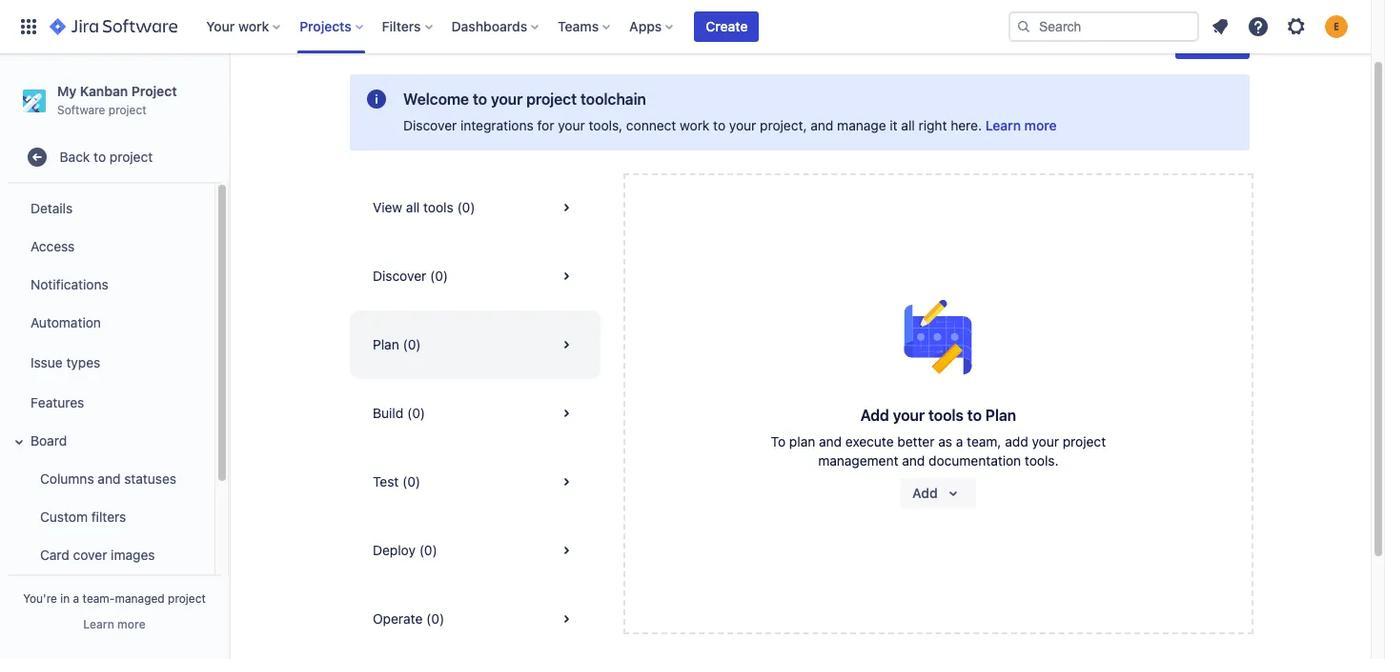 Task type: locate. For each thing, give the bounding box(es) containing it.
2 horizontal spatial project
[[558, 1, 602, 17]]

plan (0) button
[[350, 311, 600, 379]]

project for my kanban project
[[491, 1, 535, 17]]

(0) right operate
[[426, 611, 444, 627]]

0 vertical spatial discover
[[403, 117, 457, 133]]

1 horizontal spatial a
[[956, 434, 963, 450]]

create
[[706, 18, 748, 34]]

project,
[[760, 117, 807, 133]]

discover down the welcome
[[403, 117, 457, 133]]

access
[[31, 238, 75, 254]]

1 vertical spatial kanban
[[80, 83, 128, 99]]

project up dashboards
[[491, 1, 535, 17]]

and right plan
[[819, 434, 842, 450]]

your up 'better'
[[893, 407, 925, 424]]

build
[[373, 405, 403, 421]]

issue types link
[[8, 342, 207, 384]]

more down managed
[[117, 618, 146, 632]]

1 horizontal spatial all
[[901, 117, 915, 133]]

project up teams
[[558, 1, 602, 17]]

1 horizontal spatial more
[[1025, 117, 1057, 133]]

learn right here.
[[986, 117, 1021, 133]]

your profile and settings image
[[1325, 15, 1348, 38]]

custom filters
[[40, 509, 126, 525]]

a right the as
[[956, 434, 963, 450]]

images
[[111, 547, 155, 563]]

plan
[[789, 434, 815, 450]]

jira software image
[[50, 15, 178, 38], [50, 15, 178, 38]]

test (0) button
[[350, 448, 600, 517]]

(0) for discover (0)
[[430, 268, 448, 284]]

settings image
[[1285, 15, 1308, 38]]

view
[[373, 199, 402, 215]]

learn more button down you're in a team-managed project
[[83, 618, 146, 633]]

plan up add
[[986, 407, 1016, 424]]

projects
[[346, 1, 396, 17], [300, 18, 351, 34]]

0 horizontal spatial kanban
[[80, 83, 128, 99]]

plan inside button
[[373, 337, 399, 353]]

manage
[[837, 117, 886, 133]]

custom
[[40, 509, 88, 525]]

0 horizontal spatial a
[[73, 592, 79, 606]]

notifications link
[[8, 266, 207, 304]]

project right add
[[1063, 434, 1106, 450]]

(0) right deploy
[[419, 542, 437, 559]]

types
[[66, 354, 100, 371]]

kanban
[[442, 1, 488, 17], [80, 83, 128, 99]]

back
[[60, 149, 90, 165]]

appswitcher icon image
[[17, 15, 40, 38]]

a inside add your tools to plan to plan and execute better as a team, add your project management and documentation tools.
[[956, 434, 963, 450]]

all right it
[[901, 117, 915, 133]]

all right view
[[406, 199, 420, 215]]

0 horizontal spatial plan
[[373, 337, 399, 353]]

project for my kanban project software project
[[131, 83, 177, 99]]

0 horizontal spatial my
[[57, 83, 76, 99]]

automation link
[[8, 304, 207, 342]]

(0) right build
[[407, 405, 425, 421]]

group
[[4, 184, 207, 660]]

sidebar navigation image
[[208, 76, 250, 114]]

0 horizontal spatial learn
[[83, 618, 114, 632]]

banner containing your work
[[0, 0, 1371, 53]]

and down 'better'
[[902, 453, 925, 469]]

0 vertical spatial a
[[956, 434, 963, 450]]

projects inside dropdown button
[[300, 18, 351, 34]]

view all tools (0) button
[[350, 174, 600, 242]]

0 horizontal spatial work
[[238, 18, 269, 34]]

work right your
[[238, 18, 269, 34]]

documentation
[[929, 453, 1021, 469]]

0 horizontal spatial project
[[131, 83, 177, 99]]

1 vertical spatial work
[[680, 117, 710, 133]]

0 horizontal spatial more
[[117, 618, 146, 632]]

your work button
[[200, 11, 288, 42]]

0 vertical spatial my
[[419, 1, 438, 17]]

and down the board "button"
[[98, 471, 121, 487]]

Search field
[[1009, 11, 1199, 42]]

1 horizontal spatial work
[[680, 117, 710, 133]]

learn more button
[[986, 116, 1057, 135], [83, 618, 146, 633]]

discover inside button
[[373, 268, 426, 284]]

work
[[238, 18, 269, 34], [680, 117, 710, 133]]

your work
[[206, 18, 269, 34]]

project
[[491, 1, 535, 17], [558, 1, 602, 17], [131, 83, 177, 99]]

0 vertical spatial tools
[[423, 199, 454, 215]]

1 horizontal spatial kanban
[[442, 1, 488, 17]]

project right software
[[108, 103, 146, 117]]

(0) down view all tools (0) on the top of the page
[[430, 268, 448, 284]]

you're in a team-managed project
[[23, 592, 206, 606]]

plan up build
[[373, 337, 399, 353]]

learn more button right here.
[[986, 116, 1057, 135]]

tools inside add your tools to plan to plan and execute better as a team, add your project management and documentation tools.
[[929, 407, 964, 424]]

learn down team-
[[83, 618, 114, 632]]

add
[[1005, 434, 1028, 450]]

0 vertical spatial learn
[[986, 117, 1021, 133]]

better
[[897, 434, 935, 450]]

all inside welcome to your project toolchain discover integrations for your tools, connect work to your project, and manage it all right here. learn more
[[901, 117, 915, 133]]

discover up plan (0)
[[373, 268, 426, 284]]

tools
[[423, 199, 454, 215], [929, 407, 964, 424]]

and right project,
[[811, 117, 834, 133]]

give
[[1058, 35, 1086, 51]]

project
[[526, 91, 577, 108], [108, 103, 146, 117], [110, 149, 153, 165], [1063, 434, 1106, 450], [168, 592, 206, 606]]

operate (0) button
[[350, 585, 600, 654]]

(0) right test
[[402, 474, 421, 490]]

projects left filters in the top of the page
[[300, 18, 351, 34]]

managed
[[115, 592, 165, 606]]

tools,
[[589, 117, 623, 133]]

dashboards
[[451, 18, 527, 34]]

integrations
[[460, 117, 534, 133]]

project up for
[[526, 91, 577, 108]]

1 vertical spatial learn
[[83, 618, 114, 632]]

kanban for my kanban project software project
[[80, 83, 128, 99]]

my
[[419, 1, 438, 17], [57, 83, 76, 99]]

add your tools to plan to plan and execute better as a team, add your project management and documentation tools.
[[771, 407, 1106, 469]]

projects link
[[346, 0, 396, 21]]

tools right view
[[423, 199, 454, 215]]

welcome to your project toolchain discover integrations for your tools, connect work to your project, and manage it all right here. learn more
[[403, 91, 1057, 133]]

kanban up software
[[80, 83, 128, 99]]

0 vertical spatial more
[[1025, 117, 1057, 133]]

0 horizontal spatial all
[[406, 199, 420, 215]]

cover
[[73, 547, 107, 563]]

my up software
[[57, 83, 76, 99]]

project inside my kanban project software project
[[131, 83, 177, 99]]

build (0) button
[[350, 379, 600, 448]]

projects for the "projects" link
[[346, 1, 396, 17]]

a right in
[[73, 592, 79, 606]]

1 horizontal spatial learn
[[986, 117, 1021, 133]]

(0) for deploy (0)
[[419, 542, 437, 559]]

kanban up dashboards
[[442, 1, 488, 17]]

1 horizontal spatial plan
[[986, 407, 1016, 424]]

0 vertical spatial plan
[[373, 337, 399, 353]]

1 vertical spatial tools
[[929, 407, 964, 424]]

1 vertical spatial my
[[57, 83, 76, 99]]

1 horizontal spatial project
[[491, 1, 535, 17]]

1 horizontal spatial tools
[[929, 407, 964, 424]]

tools for your
[[929, 407, 964, 424]]

discover (0)
[[373, 268, 448, 284]]

plan
[[373, 337, 399, 353], [986, 407, 1016, 424]]

columns and statuses link
[[19, 461, 207, 499]]

work right connect
[[680, 117, 710, 133]]

1 vertical spatial projects
[[300, 18, 351, 34]]

features
[[31, 394, 84, 411]]

access link
[[8, 228, 207, 266]]

1 vertical spatial all
[[406, 199, 420, 215]]

more right here.
[[1025, 117, 1057, 133]]

learn more
[[83, 618, 146, 632]]

team-
[[83, 592, 115, 606]]

my up filters in the top of the page
[[419, 1, 438, 17]]

(0)
[[457, 199, 475, 215], [430, 268, 448, 284], [403, 337, 421, 353], [407, 405, 425, 421], [402, 474, 421, 490], [419, 542, 437, 559], [426, 611, 444, 627]]

tools inside button
[[423, 199, 454, 215]]

projects up filters in the top of the page
[[346, 1, 396, 17]]

your
[[491, 91, 523, 108], [558, 117, 585, 133], [729, 117, 756, 133], [893, 407, 925, 424], [1032, 434, 1059, 450]]

1 horizontal spatial my
[[419, 1, 438, 17]]

welcome
[[403, 91, 469, 108]]

learn inside welcome to your project toolchain discover integrations for your tools, connect work to your project, and manage it all right here. learn more
[[986, 117, 1021, 133]]

project left sidebar navigation icon
[[131, 83, 177, 99]]

team,
[[967, 434, 1001, 450]]

0 vertical spatial all
[[901, 117, 915, 133]]

automation
[[31, 314, 101, 331]]

0 vertical spatial work
[[238, 18, 269, 34]]

projects button
[[294, 11, 371, 42]]

0 horizontal spatial tools
[[423, 199, 454, 215]]

execute
[[846, 434, 894, 450]]

banner
[[0, 0, 1371, 53]]

1 vertical spatial more
[[117, 618, 146, 632]]

my inside my kanban project software project
[[57, 83, 76, 99]]

to
[[473, 91, 487, 108], [713, 117, 726, 133], [94, 149, 106, 165], [967, 407, 982, 424]]

0 horizontal spatial learn more button
[[83, 618, 146, 633]]

1 vertical spatial discover
[[373, 268, 426, 284]]

0 vertical spatial kanban
[[442, 1, 488, 17]]

more
[[1025, 117, 1057, 133], [117, 618, 146, 632]]

to up team,
[[967, 407, 982, 424]]

all
[[901, 117, 915, 133], [406, 199, 420, 215]]

and
[[811, 117, 834, 133], [819, 434, 842, 450], [902, 453, 925, 469], [98, 471, 121, 487]]

details link
[[8, 190, 207, 228]]

1 vertical spatial plan
[[986, 407, 1016, 424]]

your
[[206, 18, 235, 34]]

discover
[[403, 117, 457, 133], [373, 268, 426, 284]]

tools up the as
[[929, 407, 964, 424]]

(0) for test (0)
[[402, 474, 421, 490]]

teams button
[[552, 11, 618, 42]]

your left project,
[[729, 117, 756, 133]]

apps button
[[624, 11, 681, 42]]

0 vertical spatial projects
[[346, 1, 396, 17]]

and inside group
[[98, 471, 121, 487]]

to up integrations
[[473, 91, 487, 108]]

my for my kanban project software project
[[57, 83, 76, 99]]

0 vertical spatial learn more button
[[986, 116, 1057, 135]]

deploy (0)
[[373, 542, 437, 559]]

dashboards button
[[446, 11, 546, 42]]

project inside welcome to your project toolchain discover integrations for your tools, connect work to your project, and manage it all right here. learn more
[[526, 91, 577, 108]]

view all tools (0)
[[373, 199, 475, 215]]

kanban inside my kanban project software project
[[80, 83, 128, 99]]

(0) down discover (0)
[[403, 337, 421, 353]]



Task type: describe. For each thing, give the bounding box(es) containing it.
kanban for my kanban project
[[442, 1, 488, 17]]

statuses
[[124, 471, 176, 487]]

deploy (0) button
[[350, 517, 600, 585]]

here.
[[951, 117, 982, 133]]

projects for projects dropdown button
[[300, 18, 351, 34]]

to
[[771, 434, 786, 450]]

project right managed
[[168, 592, 206, 606]]

project settings
[[558, 1, 655, 17]]

to inside add your tools to plan to plan and execute better as a team, add your project management and documentation tools.
[[967, 407, 982, 424]]

test (0)
[[373, 474, 421, 490]]

test
[[373, 474, 399, 490]]

custom filters link
[[19, 499, 207, 537]]

operate (0)
[[373, 611, 444, 627]]

as
[[938, 434, 952, 450]]

toolchain
[[581, 91, 646, 108]]

card
[[40, 547, 69, 563]]

board
[[31, 433, 67, 449]]

(0) for operate (0)
[[426, 611, 444, 627]]

more inside welcome to your project toolchain discover integrations for your tools, connect work to your project, and manage it all right here. learn more
[[1025, 117, 1057, 133]]

group containing details
[[4, 184, 207, 660]]

discover inside welcome to your project toolchain discover integrations for your tools, connect work to your project, and manage it all right here. learn more
[[403, 117, 457, 133]]

plan inside add your tools to plan to plan and execute better as a team, add your project management and documentation tools.
[[986, 407, 1016, 424]]

1 vertical spatial learn more button
[[83, 618, 146, 633]]

back to project link
[[8, 138, 221, 177]]

board button
[[8, 423, 207, 461]]

tools.
[[1025, 453, 1059, 469]]

teams
[[558, 18, 599, 34]]

it
[[890, 117, 898, 133]]

to left project,
[[713, 117, 726, 133]]

card cover images
[[40, 547, 155, 563]]

tools for all
[[423, 199, 454, 215]]

my for my kanban project
[[419, 1, 438, 17]]

connect
[[626, 117, 676, 133]]

feedback
[[1090, 35, 1148, 51]]

(0) for plan (0)
[[403, 337, 421, 353]]

operate
[[373, 611, 423, 627]]

notifications
[[31, 276, 108, 292]]

give feedback button
[[1020, 29, 1160, 59]]

issue
[[31, 354, 63, 371]]

deploy
[[373, 542, 416, 559]]

all inside button
[[406, 199, 420, 215]]

management
[[818, 453, 899, 469]]

work inside welcome to your project toolchain discover integrations for your tools, connect work to your project, and manage it all right here. learn more
[[680, 117, 710, 133]]

give feedback
[[1058, 35, 1148, 51]]

in
[[60, 592, 70, 606]]

plan (0)
[[373, 337, 421, 353]]

notifications image
[[1209, 15, 1232, 38]]

(0) up discover (0) button
[[457, 199, 475, 215]]

software
[[57, 103, 105, 117]]

build (0)
[[373, 405, 425, 421]]

create button
[[694, 11, 759, 42]]

settings
[[605, 1, 655, 17]]

1 horizontal spatial learn more button
[[986, 116, 1057, 135]]

columns and statuses
[[40, 471, 176, 487]]

to right the back
[[94, 149, 106, 165]]

work inside popup button
[[238, 18, 269, 34]]

you're
[[23, 592, 57, 606]]

project right the back
[[110, 149, 153, 165]]

project settings link
[[558, 0, 655, 21]]

filters
[[382, 18, 421, 34]]

(0) for build (0)
[[407, 405, 425, 421]]

project inside add your tools to plan to plan and execute better as a team, add your project management and documentation tools.
[[1063, 434, 1106, 450]]

expand image
[[8, 431, 31, 454]]

your up integrations
[[491, 91, 523, 108]]

issue types
[[31, 354, 100, 371]]

card cover images link
[[19, 537, 207, 575]]

1 vertical spatial a
[[73, 592, 79, 606]]

details
[[31, 200, 73, 216]]

my kanban project software project
[[57, 83, 177, 117]]

search image
[[1016, 19, 1032, 34]]

apps
[[629, 18, 662, 34]]

toolchain
[[350, 31, 445, 57]]

add
[[861, 407, 889, 424]]

back to project
[[60, 149, 153, 165]]

project inside my kanban project software project
[[108, 103, 146, 117]]

features link
[[8, 384, 207, 423]]

for
[[537, 117, 554, 133]]

your right for
[[558, 117, 585, 133]]

discover (0) button
[[350, 242, 600, 311]]

and inside welcome to your project toolchain discover integrations for your tools, connect work to your project, and manage it all right here. learn more
[[811, 117, 834, 133]]

my kanban project
[[419, 1, 535, 17]]

more inside the learn more button
[[117, 618, 146, 632]]

right
[[919, 117, 947, 133]]

filters
[[91, 509, 126, 525]]

your up tools.
[[1032, 434, 1059, 450]]

primary element
[[11, 0, 1009, 53]]

help image
[[1247, 15, 1270, 38]]

my kanban project link
[[419, 0, 535, 21]]

filters button
[[376, 11, 440, 42]]

columns
[[40, 471, 94, 487]]



Task type: vqa. For each thing, say whether or not it's contained in the screenshot.
it
yes



